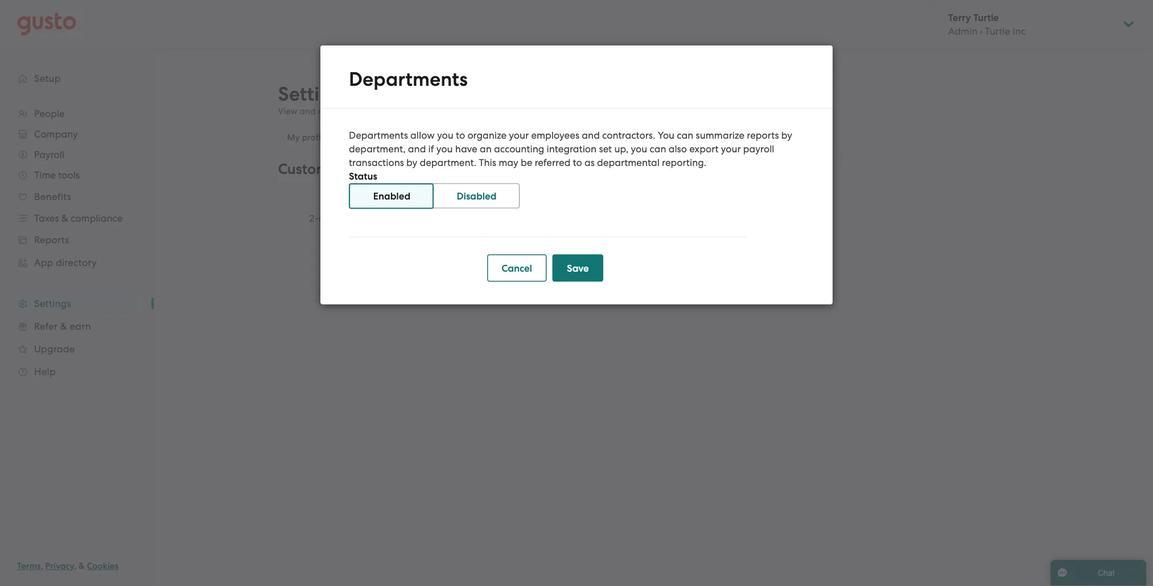 Task type: locate. For each thing, give the bounding box(es) containing it.
to up have
[[456, 130, 465, 141]]

be
[[521, 157, 532, 168]]

save
[[567, 263, 589, 274]]

permissions button
[[484, 124, 549, 151]]

, left privacy link
[[41, 562, 43, 572]]

may
[[499, 157, 518, 168]]

reports
[[747, 130, 779, 141]]

you down contractors.
[[631, 143, 647, 155]]

contractors.
[[602, 130, 655, 141]]

your inside settings view and manage settings related to your profile and company.
[[429, 106, 447, 116]]

0 horizontal spatial ,
[[41, 562, 43, 572]]

my
[[287, 133, 300, 143]]

1 horizontal spatial profile
[[449, 106, 475, 116]]

employees
[[531, 130, 579, 141]]

admins
[[386, 227, 419, 238]]

terms link
[[17, 562, 41, 572]]

1 horizontal spatial to
[[456, 130, 465, 141]]

disabled
[[457, 191, 497, 202]]

to left as
[[573, 157, 582, 168]]

0 vertical spatial your
[[429, 106, 447, 116]]

1 horizontal spatial can
[[677, 130, 693, 141]]

0 horizontal spatial enabled
[[373, 191, 410, 202]]

have
[[455, 143, 477, 155]]

enabled
[[428, 184, 465, 196], [373, 191, 410, 202]]

customization inside button
[[417, 133, 475, 143]]

1 vertical spatial &
[[79, 562, 85, 572]]

1 vertical spatial to
[[456, 130, 465, 141]]

1 horizontal spatial customization
[[417, 133, 475, 143]]

&
[[578, 133, 584, 143], [79, 562, 85, 572]]

1 horizontal spatial &
[[578, 133, 584, 143]]

customization up "if"
[[417, 133, 475, 143]]

to
[[419, 106, 427, 116], [456, 130, 465, 141], [573, 157, 582, 168]]

for
[[393, 213, 405, 224]]

0 vertical spatial &
[[578, 133, 584, 143]]

1 vertical spatial departments
[[349, 130, 408, 141]]

0 vertical spatial customization
[[417, 133, 475, 143]]

referred
[[535, 157, 570, 168]]

1 vertical spatial can
[[650, 143, 666, 155]]

2 horizontal spatial your
[[721, 143, 741, 155]]

my profile button
[[278, 124, 338, 151]]

& right plan
[[578, 133, 584, 143]]

if
[[428, 143, 434, 155]]

departments
[[349, 68, 468, 91], [349, 130, 408, 141], [359, 184, 419, 196]]

profile right my
[[302, 133, 328, 143]]

your up the customization button
[[429, 106, 447, 116]]

1 horizontal spatial ,
[[74, 562, 76, 572]]

integration
[[547, 143, 597, 155]]

an
[[480, 143, 492, 155]]

plan & billing
[[558, 133, 611, 143]]

profile up the customization button
[[449, 106, 475, 116]]

your down summarize at right
[[721, 143, 741, 155]]

departments up department,
[[349, 130, 408, 141]]

you right allow at the top left
[[437, 130, 453, 141]]

0 horizontal spatial customization
[[278, 161, 375, 178]]

chat
[[1098, 569, 1115, 578]]

0 vertical spatial by
[[781, 130, 792, 141]]

,
[[41, 562, 43, 572], [74, 562, 76, 572]]

can down 'you' on the top right
[[650, 143, 666, 155]]

by down allow at the top left
[[406, 157, 417, 168]]

1 , from the left
[[41, 562, 43, 572]]

and
[[300, 106, 316, 116], [477, 106, 494, 116], [582, 130, 600, 141], [408, 143, 426, 155]]

related
[[388, 106, 417, 116]]

verification
[[340, 213, 390, 224]]

you
[[437, 130, 453, 141], [436, 143, 453, 155], [631, 143, 647, 155]]

1 horizontal spatial your
[[509, 130, 529, 141]]

1 vertical spatial profile
[[302, 133, 328, 143]]

, left the cookies button
[[74, 562, 76, 572]]

can
[[677, 130, 693, 141], [650, 143, 666, 155]]

0 horizontal spatial your
[[429, 106, 447, 116]]

can up also
[[677, 130, 693, 141]]

by
[[781, 130, 792, 141], [406, 157, 417, 168]]

0 horizontal spatial by
[[406, 157, 417, 168]]

department,
[[349, 143, 406, 155]]

departments down status
[[359, 184, 419, 196]]

and left "if"
[[408, 143, 426, 155]]

notifications button
[[338, 124, 408, 151]]

enabled down 'department.'
[[428, 184, 465, 196]]

0 vertical spatial departments
[[349, 68, 468, 91]]

0 horizontal spatial can
[[650, 143, 666, 155]]

departments inside departments allow you to organize your employees and contractors. you can summarize reports by department, and if you have an accounting integration set up, you can also export your payroll transactions by department. this may be referred to as departmental reporting.
[[349, 130, 408, 141]]

by right reports
[[781, 130, 792, 141]]

and up set
[[582, 130, 600, 141]]

terms
[[17, 562, 41, 572]]

departments up related
[[349, 68, 468, 91]]

0 vertical spatial profile
[[449, 106, 475, 116]]

2 vertical spatial your
[[721, 143, 741, 155]]

customization
[[417, 133, 475, 143], [278, 161, 375, 178]]

you right "if"
[[436, 143, 453, 155]]

to right related
[[419, 106, 427, 116]]

settings view and manage settings related to your profile and company.
[[278, 83, 535, 116]]

2 vertical spatial to
[[573, 157, 582, 168]]

departments allow you to organize your employees and contractors. you can summarize reports by department, and if you have an accounting integration set up, you can also export your payroll transactions by department. this may be referred to as departmental reporting.
[[349, 130, 792, 168]]

your
[[429, 106, 447, 116], [509, 130, 529, 141], [721, 143, 741, 155]]

your up accounting
[[509, 130, 529, 141]]

enabled up for
[[373, 191, 410, 202]]

2-step verification for all admins
[[309, 213, 419, 238]]

you
[[658, 130, 674, 141]]

& left the cookies button
[[79, 562, 85, 572]]

payroll
[[743, 143, 774, 155]]

2 vertical spatial departments
[[359, 184, 419, 196]]

summarize
[[696, 130, 744, 141]]

plan & billing button
[[549, 124, 620, 151]]

0 vertical spatial to
[[419, 106, 427, 116]]

customization down my profile button
[[278, 161, 375, 178]]

0 horizontal spatial to
[[419, 106, 427, 116]]

cancel button
[[487, 255, 547, 282]]

& inside button
[[578, 133, 584, 143]]

profile
[[449, 106, 475, 116], [302, 133, 328, 143]]

0 horizontal spatial profile
[[302, 133, 328, 143]]



Task type: describe. For each thing, give the bounding box(es) containing it.
and up the organize on the left
[[477, 106, 494, 116]]

0 horizontal spatial &
[[79, 562, 85, 572]]

2 horizontal spatial to
[[573, 157, 582, 168]]

manage
[[318, 106, 352, 116]]

account menu element
[[933, 0, 1136, 48]]

cancel
[[502, 263, 532, 274]]

1 horizontal spatial enabled
[[428, 184, 465, 196]]

all
[[408, 213, 419, 224]]

status
[[349, 171, 377, 182]]

reporting.
[[662, 157, 706, 168]]

organize
[[467, 130, 507, 141]]

also
[[669, 143, 687, 155]]

permissions
[[493, 133, 540, 143]]

plan
[[558, 133, 576, 143]]

to inside settings view and manage settings related to your profile and company.
[[419, 106, 427, 116]]

2-
[[309, 213, 319, 224]]

notifications
[[347, 133, 399, 143]]

export
[[689, 143, 719, 155]]

chat button
[[1051, 561, 1146, 587]]

allow
[[410, 130, 435, 141]]

customization button
[[408, 124, 484, 151]]

terms , privacy , & cookies
[[17, 562, 119, 572]]

my profile
[[287, 133, 328, 143]]

step
[[319, 213, 338, 224]]

profile inside settings view and manage settings related to your profile and company.
[[449, 106, 475, 116]]

1 vertical spatial customization
[[278, 161, 375, 178]]

department.
[[420, 157, 476, 168]]

1 vertical spatial by
[[406, 157, 417, 168]]

home image
[[17, 13, 76, 36]]

save button
[[552, 255, 603, 282]]

0 vertical spatial can
[[677, 130, 693, 141]]

billing
[[586, 133, 611, 143]]

view
[[278, 106, 297, 116]]

1 vertical spatial your
[[509, 130, 529, 141]]

privacy link
[[45, 562, 74, 572]]

settings tabs tab list
[[278, 122, 1029, 154]]

settings
[[278, 83, 351, 106]]

accounting
[[494, 143, 544, 155]]

this
[[479, 157, 496, 168]]

set
[[599, 143, 612, 155]]

cookies button
[[87, 560, 119, 574]]

2 , from the left
[[74, 562, 76, 572]]

transactions
[[349, 157, 404, 168]]

departmental
[[597, 157, 660, 168]]

1 horizontal spatial by
[[781, 130, 792, 141]]

and down settings
[[300, 106, 316, 116]]

profile inside button
[[302, 133, 328, 143]]

enabled inside departments document
[[373, 191, 410, 202]]

privacy
[[45, 562, 74, 572]]

departments document
[[320, 46, 833, 305]]

up,
[[614, 143, 628, 155]]

company.
[[496, 106, 535, 116]]

settings
[[354, 106, 385, 116]]

as
[[584, 157, 595, 168]]

cookies
[[87, 562, 119, 572]]



Task type: vqa. For each thing, say whether or not it's contained in the screenshot.
top profile
yes



